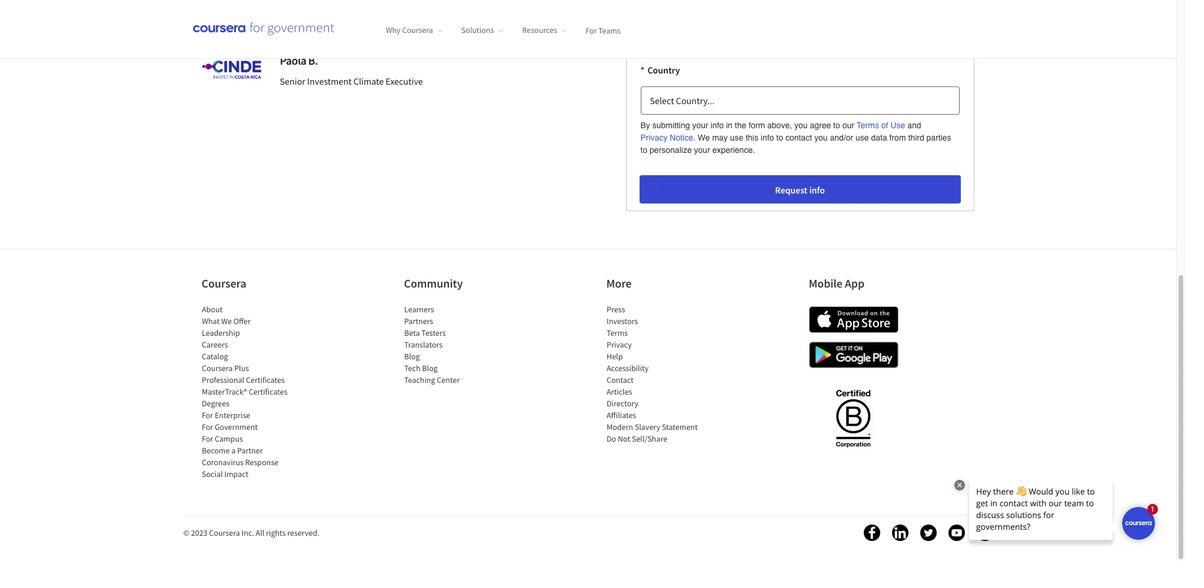 Task type: locate. For each thing, give the bounding box(es) containing it.
contact
[[786, 133, 813, 142]]

climate
[[354, 75, 384, 87]]

all
[[256, 528, 265, 539]]

2023
[[191, 528, 208, 539]]

parties
[[927, 133, 952, 142]]

learners link
[[404, 304, 434, 315]]

coursera up about link
[[202, 276, 247, 291]]

2 horizontal spatial info
[[810, 184, 825, 196]]

1 horizontal spatial blog
[[422, 363, 438, 374]]

your
[[693, 121, 709, 130], [695, 145, 711, 155]]

in
[[727, 121, 733, 130]]

2 list from the left
[[404, 304, 504, 386]]

you
[[795, 121, 808, 130], [815, 133, 828, 142]]

list containing learners
[[404, 304, 504, 386]]

above,
[[768, 121, 793, 130]]

beta testers link
[[404, 328, 446, 339]]

info right the this
[[761, 133, 775, 142]]

1 horizontal spatial you
[[815, 133, 828, 142]]

list containing about
[[202, 304, 302, 480]]

your inside . we may use this info to contact you and/or use data from third parties to personalize your experience.
[[695, 145, 711, 155]]

affiliates
[[607, 410, 636, 421]]

plus
[[234, 363, 249, 374]]

0 horizontal spatial you
[[795, 121, 808, 130]]

for down degrees
[[202, 410, 213, 421]]

0 horizontal spatial list
[[202, 304, 302, 480]]

help link
[[607, 352, 623, 362]]

cinde costa rica image
[[202, 61, 261, 79]]

inc.
[[242, 528, 254, 539]]

0 horizontal spatial to
[[641, 145, 648, 155]]

terms of use link
[[857, 120, 906, 132]]

terms
[[607, 328, 628, 339]]

1 vertical spatial you
[[815, 133, 828, 142]]

info
[[711, 121, 724, 130], [761, 133, 775, 142], [810, 184, 825, 196]]

to
[[777, 133, 784, 142], [641, 145, 648, 155]]

list
[[202, 304, 302, 480], [404, 304, 504, 386], [607, 304, 707, 445]]

leadership
[[202, 328, 240, 339]]

translators link
[[404, 340, 443, 350]]

©
[[183, 528, 190, 539]]

why
[[386, 25, 401, 35]]

careers
[[202, 340, 228, 350]]

blog up teaching center link
[[422, 363, 438, 374]]

download on the app store image
[[809, 307, 899, 333]]

degrees link
[[202, 399, 229, 409]]

third
[[909, 133, 925, 142]]

2 use from the left
[[856, 133, 869, 142]]

coursera youtube image
[[949, 525, 965, 542]]

0 horizontal spatial blog
[[404, 352, 420, 362]]

. we may use this info to contact you and/or use data from third parties to personalize your experience.
[[641, 133, 952, 155]]

response
[[245, 458, 278, 468]]

solutions
[[462, 25, 494, 35]]

impact
[[224, 469, 248, 480]]

certificates down professional certificates link
[[249, 387, 287, 397]]

what
[[202, 316, 219, 327]]

list for community
[[404, 304, 504, 386]]

info right request
[[810, 184, 825, 196]]

certificates up 'mastertrack® certificates' link
[[246, 375, 285, 386]]

our
[[843, 121, 855, 130]]

investors link
[[607, 316, 638, 327]]

0 vertical spatial info
[[711, 121, 724, 130]]

coursera twitter image
[[921, 525, 937, 542]]

© 2023 coursera inc. all rights reserved.
[[183, 528, 320, 539]]

privacy link
[[607, 340, 632, 350]]

community
[[404, 276, 463, 291]]

for teams
[[586, 25, 621, 35]]

use down terms of
[[856, 133, 869, 142]]

0 horizontal spatial use
[[731, 133, 744, 142]]

request
[[776, 184, 808, 196]]

0 vertical spatial blog
[[404, 352, 420, 362]]

list containing press
[[607, 304, 707, 445]]

coursera down catalog at bottom left
[[202, 363, 233, 374]]

logo of certified b corporation image
[[830, 383, 878, 454]]

accessibility
[[607, 363, 649, 374]]

do
[[607, 434, 616, 445]]

coursera left inc.
[[209, 528, 240, 539]]

modern slavery statement link
[[607, 422, 698, 433]]

partner
[[237, 446, 263, 456]]

accessibility link
[[607, 363, 649, 374]]

sell/share
[[632, 434, 668, 445]]

why coursera link
[[386, 25, 443, 35]]

solutions link
[[462, 25, 504, 35]]

1 use from the left
[[731, 133, 744, 142]]

0 vertical spatial you
[[795, 121, 808, 130]]

senior investment climate executive
[[280, 75, 423, 87]]

you down agree to
[[815, 133, 828, 142]]

3 list from the left
[[607, 304, 707, 445]]

experience.
[[713, 145, 755, 155]]

translators
[[404, 340, 443, 350]]

blog link
[[404, 352, 420, 362]]

tech
[[404, 363, 420, 374]]

2 horizontal spatial list
[[607, 304, 707, 445]]

1 horizontal spatial list
[[404, 304, 504, 386]]

2 vertical spatial info
[[810, 184, 825, 196]]

for campus link
[[202, 434, 243, 445]]

0 vertical spatial your
[[693, 121, 709, 130]]

to down above,
[[777, 133, 784, 142]]

tech blog link
[[404, 363, 438, 374]]

this
[[746, 133, 759, 142]]

use up experience.
[[731, 133, 744, 142]]

resources
[[523, 25, 558, 35]]

to down by
[[641, 145, 648, 155]]

reserved.
[[288, 528, 320, 539]]

learners
[[404, 304, 434, 315]]

1 vertical spatial your
[[695, 145, 711, 155]]

1 horizontal spatial to
[[777, 133, 784, 142]]

terms of
[[857, 121, 889, 130]]

coronavirus response link
[[202, 458, 278, 468]]

partners
[[404, 316, 433, 327]]

help
[[607, 352, 623, 362]]

info left in
[[711, 121, 724, 130]]

your down . we
[[695, 145, 711, 155]]

you up contact
[[795, 121, 808, 130]]

1 horizontal spatial info
[[761, 133, 775, 142]]

list for more
[[607, 304, 707, 445]]

for teams link
[[586, 25, 621, 35]]

press
[[607, 304, 625, 315]]

the
[[735, 121, 747, 130]]

use
[[731, 133, 744, 142], [856, 133, 869, 142]]

rights
[[266, 528, 286, 539]]

for up for campus link
[[202, 422, 213, 433]]

may
[[713, 133, 728, 142]]

coursera
[[402, 25, 433, 35], [202, 276, 247, 291], [202, 363, 233, 374], [209, 528, 240, 539]]

learners partners beta testers translators blog tech blog teaching center
[[404, 304, 460, 386]]

your up . we
[[693, 121, 709, 130]]

contact link
[[607, 375, 634, 386]]

modern
[[607, 422, 633, 433]]

1 horizontal spatial use
[[856, 133, 869, 142]]

government
[[215, 422, 258, 433]]

press investors terms privacy help accessibility contact articles directory affiliates modern slavery statement do not sell/share
[[607, 304, 698, 445]]

paola
[[280, 53, 306, 67]]

1 vertical spatial info
[[761, 133, 775, 142]]

1 list from the left
[[202, 304, 302, 480]]

0 horizontal spatial info
[[711, 121, 724, 130]]

blog up tech
[[404, 352, 420, 362]]

coursera right why
[[402, 25, 433, 35]]



Task type: describe. For each thing, give the bounding box(es) containing it.
catalog link
[[202, 352, 228, 362]]

coursera instagram image
[[977, 525, 994, 542]]

list for coursera
[[202, 304, 302, 480]]

your inside the by submitting your info in the form above, you agree to our terms of use and privacy notice
[[693, 121, 709, 130]]

request info
[[776, 184, 825, 196]]

mobile
[[809, 276, 843, 291]]

senior
[[280, 75, 306, 87]]

terms link
[[607, 328, 628, 339]]

investors
[[607, 316, 638, 327]]

for left teams
[[586, 25, 597, 35]]

country
[[648, 64, 680, 76]]

become
[[202, 446, 230, 456]]

resources link
[[523, 25, 567, 35]]

professional
[[202, 375, 244, 386]]

b.
[[308, 53, 318, 67]]

partners link
[[404, 316, 433, 327]]

mobile app
[[809, 276, 865, 291]]

use
[[891, 121, 906, 130]]

coursera inside about what we offer leadership careers catalog coursera plus professional certificates mastertrack® certificates degrees for enterprise for government for campus become a partner coronavirus response social impact
[[202, 363, 233, 374]]

1 vertical spatial to
[[641, 145, 648, 155]]

0 vertical spatial to
[[777, 133, 784, 142]]

info inside the by submitting your info in the form above, you agree to our terms of use and privacy notice
[[711, 121, 724, 130]]

data
[[872, 133, 888, 142]]

1 vertical spatial blog
[[422, 363, 438, 374]]

agree to
[[810, 121, 841, 130]]

by
[[641, 121, 651, 130]]

form
[[749, 121, 766, 130]]

0 vertical spatial certificates
[[246, 375, 285, 386]]

for government link
[[202, 422, 258, 433]]

executive
[[386, 75, 423, 87]]

campus
[[215, 434, 243, 445]]

teaching center link
[[404, 375, 460, 386]]

articles
[[607, 387, 632, 397]]

beta
[[404, 328, 420, 339]]

center
[[437, 375, 460, 386]]

social impact link
[[202, 469, 248, 480]]

and/or
[[830, 133, 854, 142]]

not
[[618, 434, 630, 445]]

do not sell/share link
[[607, 434, 668, 445]]

coursera for government image
[[193, 22, 334, 36]]

submitting
[[653, 121, 690, 130]]

degrees
[[202, 399, 229, 409]]

offer
[[233, 316, 250, 327]]

coronavirus
[[202, 458, 243, 468]]

leadership link
[[202, 328, 240, 339]]

catalog
[[202, 352, 228, 362]]

mastertrack® certificates link
[[202, 387, 287, 397]]

careers link
[[202, 340, 228, 350]]

you inside the by submitting your info in the form above, you agree to our terms of use and privacy notice
[[795, 121, 808, 130]]

investment
[[307, 75, 352, 87]]

you inside . we may use this info to contact you and/or use data from third parties to personalize your experience.
[[815, 133, 828, 142]]

info inside . we may use this info to contact you and/or use data from third parties to personalize your experience.
[[761, 133, 775, 142]]

for up become
[[202, 434, 213, 445]]

* country
[[641, 64, 680, 76]]

about link
[[202, 304, 222, 315]]

contact
[[607, 375, 634, 386]]

privacy notice
[[641, 133, 694, 142]]

enterprise
[[215, 410, 250, 421]]

coursera plus link
[[202, 363, 249, 374]]

statement
[[662, 422, 698, 433]]

coursera linkedin image
[[892, 525, 909, 542]]

articles link
[[607, 387, 632, 397]]

for enterprise link
[[202, 410, 250, 421]]

personalize
[[650, 145, 692, 155]]

privacy notice link
[[641, 132, 694, 144]]

directory
[[607, 399, 638, 409]]

by submitting your info in the form above, you agree to our terms of use and privacy notice
[[641, 121, 924, 142]]

info inside button
[[810, 184, 825, 196]]

why coursera
[[386, 25, 433, 35]]

about
[[202, 304, 222, 315]]

1 vertical spatial certificates
[[249, 387, 287, 397]]

more
[[607, 276, 632, 291]]

social
[[202, 469, 223, 480]]

get it on google play image
[[809, 342, 899, 369]]

. we
[[694, 133, 710, 142]]

coursera facebook image
[[864, 525, 881, 542]]

we
[[221, 316, 232, 327]]

*
[[641, 64, 645, 76]]

affiliates link
[[607, 410, 636, 421]]



Task type: vqa. For each thing, say whether or not it's contained in the screenshot.
the leftmost the Blog
yes



